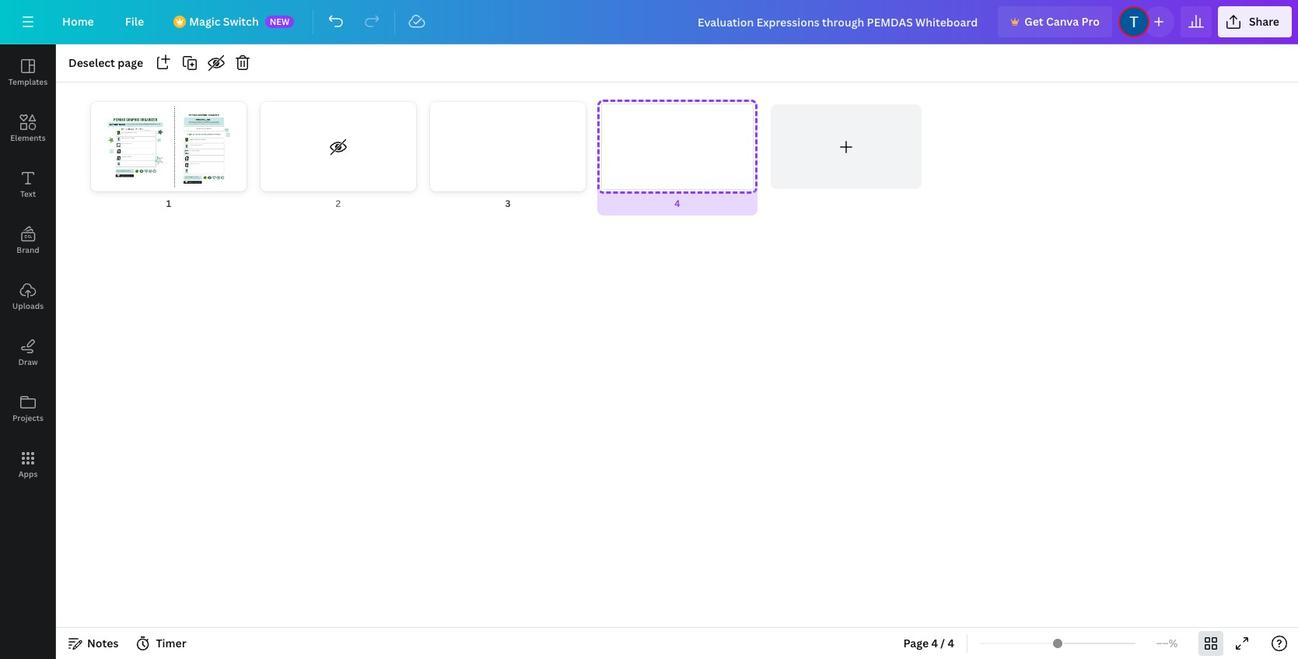 Task type: locate. For each thing, give the bounding box(es) containing it.
––%
[[1157, 636, 1179, 650]]

magic switch
[[189, 14, 259, 29]]

new
[[270, 16, 290, 27]]

apps button
[[0, 437, 56, 493]]

/
[[941, 636, 945, 650]]

1 horizontal spatial 4
[[932, 636, 938, 650]]

draw button
[[0, 324, 56, 380]]

share button
[[1218, 6, 1292, 37]]

4
[[674, 196, 680, 210], [932, 636, 938, 650], [948, 636, 955, 650]]

elements button
[[0, 100, 56, 156]]

text
[[20, 188, 36, 199]]

Design title text field
[[686, 6, 992, 37]]

notes button
[[62, 631, 125, 656]]

projects button
[[0, 380, 56, 437]]

canva
[[1047, 14, 1079, 29]]

apps
[[18, 468, 38, 479]]

uploads
[[12, 300, 44, 311]]

brand
[[17, 244, 39, 255]]

brand button
[[0, 212, 56, 268]]

timer
[[156, 636, 186, 650]]

get
[[1025, 14, 1044, 29]]

side panel tab list
[[0, 44, 56, 493]]



Task type: vqa. For each thing, say whether or not it's contained in the screenshot.
Brand button
yes



Task type: describe. For each thing, give the bounding box(es) containing it.
timer button
[[131, 631, 193, 656]]

file button
[[113, 6, 157, 37]]

uploads button
[[0, 268, 56, 324]]

page
[[904, 636, 929, 650]]

deselect
[[68, 55, 115, 70]]

page 4 / 4
[[904, 636, 955, 650]]

pro
[[1082, 14, 1100, 29]]

home link
[[50, 6, 106, 37]]

elements
[[10, 132, 46, 143]]

main menu bar
[[0, 0, 1299, 44]]

deselect page button
[[62, 51, 149, 75]]

––% button
[[1142, 631, 1193, 656]]

file
[[125, 14, 144, 29]]

templates
[[8, 76, 48, 87]]

get canva pro button
[[998, 6, 1113, 37]]

text button
[[0, 156, 56, 212]]

notes
[[87, 636, 119, 650]]

projects
[[12, 412, 44, 423]]

3
[[505, 196, 511, 210]]

page 4 / 4 button
[[898, 631, 961, 656]]

page
[[118, 55, 143, 70]]

draw
[[18, 356, 38, 367]]

templates button
[[0, 44, 56, 100]]

0 horizontal spatial 4
[[674, 196, 680, 210]]

deselect page
[[68, 55, 143, 70]]

get canva pro
[[1025, 14, 1100, 29]]

magic
[[189, 14, 221, 29]]

share
[[1250, 14, 1280, 29]]

2
[[336, 196, 341, 210]]

2 horizontal spatial 4
[[948, 636, 955, 650]]

switch
[[223, 14, 259, 29]]

home
[[62, 14, 94, 29]]

1
[[166, 196, 171, 210]]



